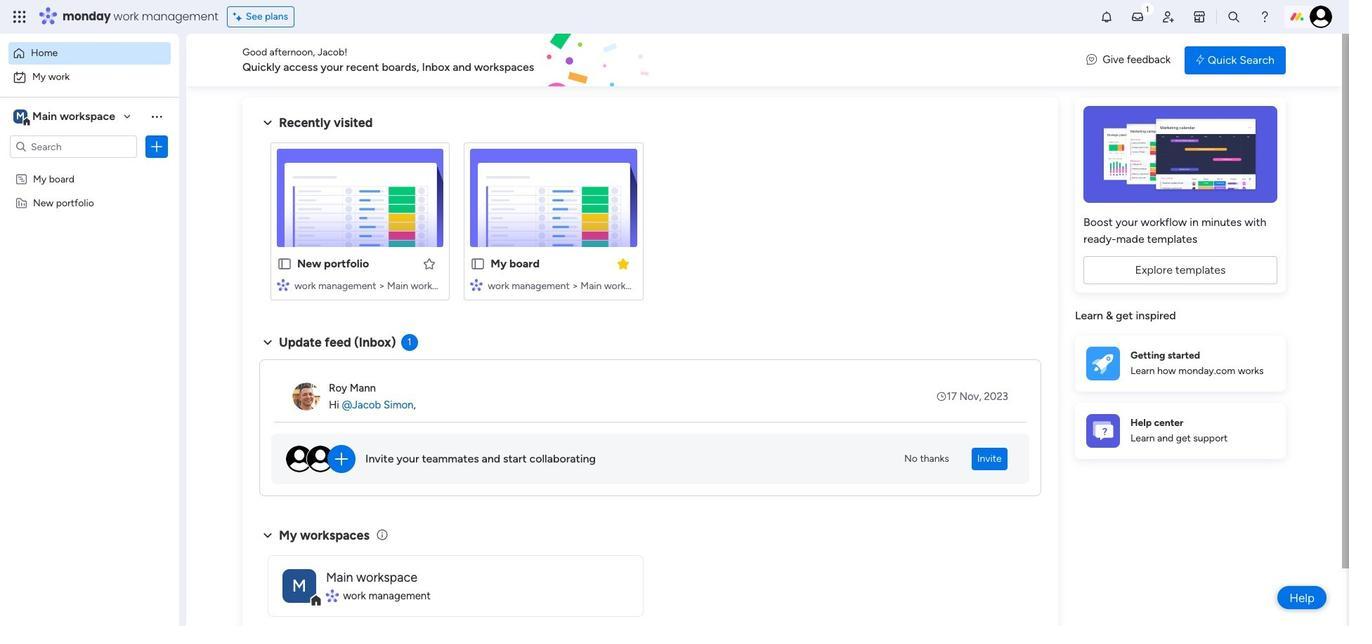Task type: vqa. For each thing, say whether or not it's contained in the screenshot.
"Search" image at the right of page
no



Task type: locate. For each thing, give the bounding box(es) containing it.
update feed image
[[1131, 10, 1145, 24]]

v2 bolt switch image
[[1196, 52, 1204, 68]]

jacob simon image
[[1310, 6, 1332, 28]]

see plans image
[[233, 9, 246, 25]]

Search in workspace field
[[30, 139, 117, 155]]

option
[[8, 42, 171, 65], [8, 66, 171, 89], [0, 166, 179, 169]]

list box
[[0, 164, 179, 404]]

monday marketplace image
[[1192, 10, 1206, 24]]

search everything image
[[1227, 10, 1241, 24]]

public board image
[[277, 256, 292, 272]]

remove from favorites image
[[616, 257, 630, 271]]

v2 user feedback image
[[1086, 52, 1097, 68]]

close update feed (inbox) image
[[259, 334, 276, 351]]

add to favorites image
[[422, 257, 437, 271]]

invite members image
[[1161, 10, 1175, 24]]

help center element
[[1075, 403, 1286, 459]]

roy mann image
[[292, 383, 320, 411]]

1 element
[[401, 334, 418, 351]]

workspace selection element
[[13, 108, 117, 126]]

select product image
[[13, 10, 27, 24]]

component image
[[277, 279, 289, 291]]



Task type: describe. For each thing, give the bounding box(es) containing it.
2 vertical spatial option
[[0, 166, 179, 169]]

getting started element
[[1075, 336, 1286, 392]]

1 image
[[1141, 1, 1154, 17]]

1 vertical spatial option
[[8, 66, 171, 89]]

notifications image
[[1100, 10, 1114, 24]]

workspace image
[[13, 109, 27, 124]]

close my workspaces image
[[259, 527, 276, 544]]

0 vertical spatial option
[[8, 42, 171, 65]]

public board image
[[470, 256, 486, 272]]

help image
[[1258, 10, 1272, 24]]

close recently visited image
[[259, 115, 276, 131]]

options image
[[150, 140, 164, 154]]

templates image image
[[1088, 106, 1273, 203]]

quick search results list box
[[259, 131, 1041, 318]]

workspace options image
[[150, 109, 164, 123]]

workspace image
[[282, 569, 316, 603]]



